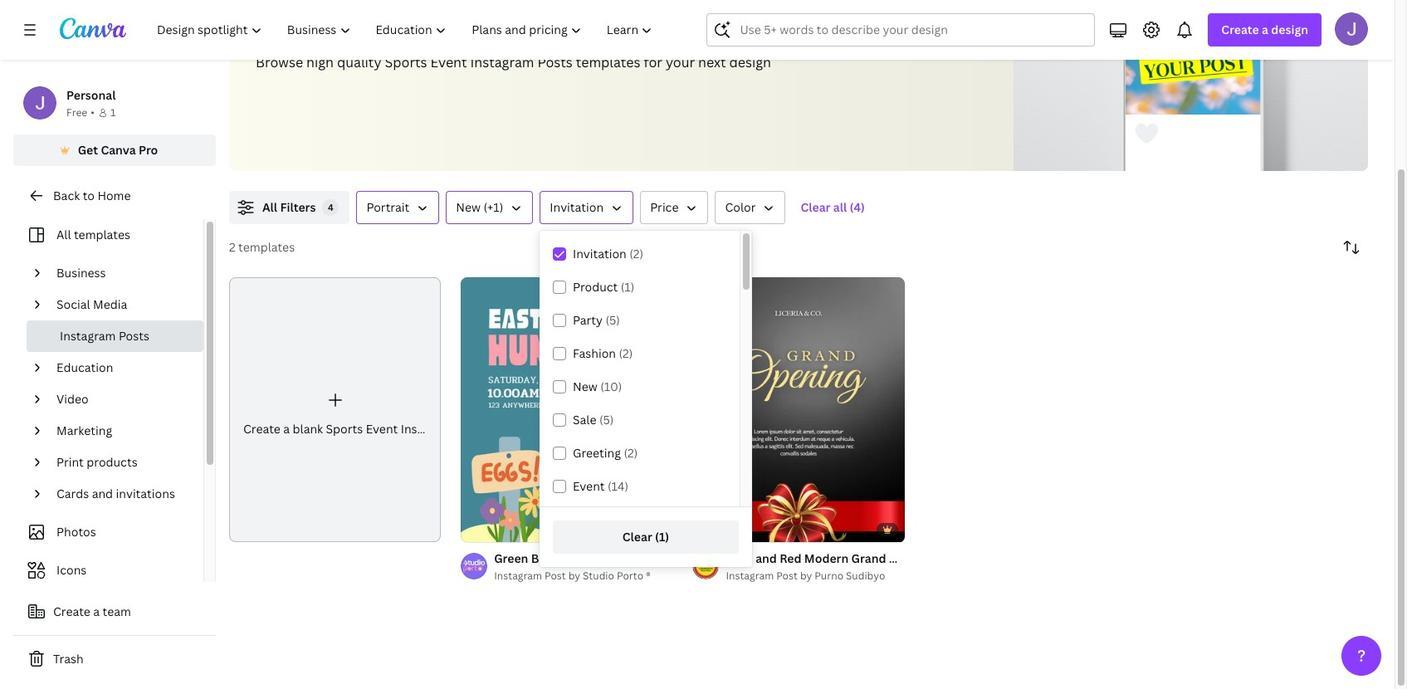 Task type: locate. For each thing, give the bounding box(es) containing it.
2 by from the left
[[800, 569, 812, 583]]

clear for clear all (4)
[[801, 199, 831, 215]]

trash link
[[13, 643, 216, 676]]

pro
[[139, 142, 158, 158]]

invitation for invitation (2)
[[573, 246, 627, 262]]

jacob simon image
[[1335, 12, 1369, 46]]

templates up next
[[653, 2, 788, 38]]

2 vertical spatial posts
[[119, 328, 149, 344]]

sports up high
[[256, 2, 347, 38]]

1 vertical spatial (2)
[[619, 345, 633, 361]]

and left red
[[756, 551, 777, 566]]

(1) inside button
[[655, 529, 670, 545]]

2 horizontal spatial a
[[1262, 22, 1269, 37]]

sports down top level navigation "element"
[[385, 53, 427, 71]]

(5) for party (5)
[[606, 312, 620, 328]]

0 horizontal spatial all
[[56, 227, 71, 242]]

invitation
[[550, 199, 604, 215], [573, 246, 627, 262]]

0 vertical spatial and
[[92, 486, 113, 502]]

back
[[53, 188, 80, 203]]

0 horizontal spatial by
[[569, 569, 581, 583]]

egg
[[674, 551, 695, 566]]

post
[[460, 421, 485, 437], [999, 551, 1024, 566], [545, 569, 566, 583], [777, 569, 798, 583]]

templates left for
[[576, 53, 641, 71]]

by inside gold and red modern grand opening instagram post instagram post by purno sudibyo
[[800, 569, 812, 583]]

1 horizontal spatial all
[[262, 199, 277, 215]]

1 vertical spatial (1)
[[655, 529, 670, 545]]

greeting (2)
[[573, 445, 638, 461]]

all down back
[[56, 227, 71, 242]]

1 horizontal spatial design
[[1272, 22, 1309, 37]]

0 vertical spatial posts
[[573, 2, 648, 38]]

(1)
[[621, 279, 635, 295], [655, 529, 670, 545]]

0 horizontal spatial a
[[93, 604, 100, 620]]

1 by from the left
[[569, 569, 581, 583]]

studio
[[583, 569, 614, 583]]

invitation up product (1)
[[573, 246, 627, 262]]

1 vertical spatial clear
[[623, 529, 653, 545]]

(2) up product (1)
[[630, 246, 644, 262]]

all filters
[[262, 199, 316, 215]]

event (14)
[[573, 478, 629, 494]]

0 vertical spatial invitation
[[550, 199, 604, 215]]

new left (10)
[[573, 379, 598, 394]]

0 vertical spatial design
[[1272, 22, 1309, 37]]

canva
[[101, 142, 136, 158]]

1 horizontal spatial new
[[573, 379, 598, 394]]

clear all (4) button
[[793, 191, 874, 224]]

(2) for fashion (2)
[[619, 345, 633, 361]]

1 vertical spatial (5)
[[600, 412, 614, 428]]

your
[[666, 53, 695, 71]]

and
[[92, 486, 113, 502], [756, 551, 777, 566]]

(2)
[[630, 246, 644, 262], [619, 345, 633, 361], [624, 445, 638, 461]]

a inside button
[[93, 604, 100, 620]]

event down top level navigation "element"
[[431, 53, 467, 71]]

new left (+1)
[[456, 199, 481, 215]]

home
[[97, 188, 131, 203]]

1
[[110, 105, 116, 120]]

•
[[91, 105, 95, 120]]

1 horizontal spatial by
[[800, 569, 812, 583]]

green bunny illustration easter egg hunt instagram image
[[461, 277, 673, 542]]

sports event instagram posts templates image
[[1014, 0, 1369, 171], [1126, 0, 1261, 115]]

1 vertical spatial posts
[[538, 53, 573, 71]]

(5) right sale
[[600, 412, 614, 428]]

design right next
[[730, 53, 772, 71]]

(2) for invitation (2)
[[630, 246, 644, 262]]

0 vertical spatial (5)
[[606, 312, 620, 328]]

1 horizontal spatial (1)
[[655, 529, 670, 545]]

invitation up "invitation (2)"
[[550, 199, 604, 215]]

trash
[[53, 651, 84, 667]]

purno
[[815, 569, 844, 583]]

(1) right product
[[621, 279, 635, 295]]

2 templates
[[229, 239, 295, 255]]

0 horizontal spatial posts
[[119, 328, 149, 344]]

0 vertical spatial sports
[[256, 2, 347, 38]]

by left purno
[[800, 569, 812, 583]]

a inside dropdown button
[[1262, 22, 1269, 37]]

0 vertical spatial (1)
[[621, 279, 635, 295]]

clear left all
[[801, 199, 831, 215]]

2 vertical spatial sports
[[326, 421, 363, 437]]

print products
[[56, 454, 138, 470]]

all templates
[[56, 227, 130, 242]]

all for all filters
[[262, 199, 277, 215]]

gold and red modern grand opening instagram post link
[[726, 550, 1024, 568]]

0 vertical spatial create
[[1222, 22, 1260, 37]]

1 vertical spatial design
[[730, 53, 772, 71]]

0 vertical spatial new
[[456, 199, 481, 215]]

new for new (+1)
[[456, 199, 481, 215]]

gold
[[726, 551, 753, 566]]

(5) for sale (5)
[[600, 412, 614, 428]]

posts down social media link
[[119, 328, 149, 344]]

create a blank sports event instagram post element
[[229, 277, 485, 542]]

blank
[[293, 421, 323, 437]]

by left studio
[[569, 569, 581, 583]]

2 vertical spatial a
[[93, 604, 100, 620]]

2
[[229, 239, 236, 255]]

(2) right greeting
[[624, 445, 638, 461]]

0 horizontal spatial (1)
[[621, 279, 635, 295]]

color
[[725, 199, 756, 215]]

clear inside button
[[623, 529, 653, 545]]

free
[[66, 105, 87, 120]]

1 horizontal spatial clear
[[801, 199, 831, 215]]

sports right blank
[[326, 421, 363, 437]]

invitation inside button
[[550, 199, 604, 215]]

1 vertical spatial create
[[243, 421, 281, 437]]

post inside green bunny illustration easter egg hunt instagram instagram post by studio porto ®
[[545, 569, 566, 583]]

4 filter options selected element
[[323, 199, 339, 216]]

1 vertical spatial and
[[756, 551, 777, 566]]

red
[[780, 551, 802, 566]]

0 horizontal spatial create
[[53, 604, 90, 620]]

and inside gold and red modern grand opening instagram post instagram post by purno sudibyo
[[756, 551, 777, 566]]

event left "(14)"
[[573, 478, 605, 494]]

products
[[87, 454, 138, 470]]

new for new (10)
[[573, 379, 598, 394]]

0 vertical spatial clear
[[801, 199, 831, 215]]

and right cards
[[92, 486, 113, 502]]

by
[[569, 569, 581, 583], [800, 569, 812, 583]]

party (5)
[[573, 312, 620, 328]]

create inside dropdown button
[[1222, 22, 1260, 37]]

1 horizontal spatial create
[[243, 421, 281, 437]]

0 horizontal spatial and
[[92, 486, 113, 502]]

posts down sports event instagram posts templates
[[538, 53, 573, 71]]

all left filters at left
[[262, 199, 277, 215]]

design left jacob simon image
[[1272, 22, 1309, 37]]

opening
[[889, 551, 937, 566]]

portrait button
[[357, 191, 440, 224]]

1 vertical spatial a
[[283, 421, 290, 437]]

cards and invitations link
[[50, 478, 193, 510]]

create a design
[[1222, 22, 1309, 37]]

create inside button
[[53, 604, 90, 620]]

(14)
[[608, 478, 629, 494]]

event
[[353, 2, 429, 38], [431, 53, 467, 71], [366, 421, 398, 437], [573, 478, 605, 494]]

sports event instagram posts templates
[[256, 2, 788, 38]]

0 horizontal spatial new
[[456, 199, 481, 215]]

to
[[83, 188, 95, 203]]

instagram post by purno sudibyo link
[[726, 568, 905, 585]]

new
[[456, 199, 481, 215], [573, 379, 598, 394]]

None search field
[[707, 13, 1096, 47]]

easter
[[636, 551, 672, 566]]

1 vertical spatial invitation
[[573, 246, 627, 262]]

1 horizontal spatial a
[[283, 421, 290, 437]]

0 horizontal spatial clear
[[623, 529, 653, 545]]

new inside 'button'
[[456, 199, 481, 215]]

1 horizontal spatial posts
[[538, 53, 573, 71]]

all for all templates
[[56, 227, 71, 242]]

1 vertical spatial all
[[56, 227, 71, 242]]

sale
[[573, 412, 597, 428]]

photos
[[56, 524, 96, 540]]

(2) for greeting (2)
[[624, 445, 638, 461]]

(1) up easter
[[655, 529, 670, 545]]

2 vertical spatial create
[[53, 604, 90, 620]]

(2) right 'fashion'
[[619, 345, 633, 361]]

price button
[[640, 191, 709, 224]]

next
[[698, 53, 726, 71]]

0 vertical spatial a
[[1262, 22, 1269, 37]]

color button
[[715, 191, 786, 224]]

design
[[1272, 22, 1309, 37], [730, 53, 772, 71]]

invitation button
[[540, 191, 634, 224]]

a
[[1262, 22, 1269, 37], [283, 421, 290, 437], [93, 604, 100, 620]]

1 vertical spatial sports
[[385, 53, 427, 71]]

instagram
[[434, 2, 568, 38], [470, 53, 534, 71], [60, 328, 116, 344], [401, 421, 457, 437], [728, 551, 785, 566], [940, 551, 997, 566], [494, 569, 542, 583], [726, 569, 774, 583]]

2 horizontal spatial create
[[1222, 22, 1260, 37]]

0 horizontal spatial design
[[730, 53, 772, 71]]

1 vertical spatial new
[[573, 379, 598, 394]]

illustration
[[571, 551, 633, 566]]

clear up "green bunny illustration easter egg hunt instagram" link
[[623, 529, 653, 545]]

0 vertical spatial all
[[262, 199, 277, 215]]

0 vertical spatial (2)
[[630, 246, 644, 262]]

clear inside button
[[801, 199, 831, 215]]

2 vertical spatial (2)
[[624, 445, 638, 461]]

sports
[[256, 2, 347, 38], [385, 53, 427, 71], [326, 421, 363, 437]]

posts
[[573, 2, 648, 38], [538, 53, 573, 71], [119, 328, 149, 344]]

(5) right party
[[606, 312, 620, 328]]

posts up for
[[573, 2, 648, 38]]

sports for blank
[[326, 421, 363, 437]]

icons link
[[23, 555, 193, 586]]

social media link
[[50, 289, 193, 321]]

1 horizontal spatial and
[[756, 551, 777, 566]]

and for cards
[[92, 486, 113, 502]]

2 horizontal spatial posts
[[573, 2, 648, 38]]

(10)
[[601, 379, 622, 394]]

browse
[[256, 53, 303, 71]]

high
[[306, 53, 334, 71]]

create a blank sports event instagram post link
[[229, 277, 485, 542]]



Task type: describe. For each thing, give the bounding box(es) containing it.
event up quality
[[353, 2, 429, 38]]

education link
[[50, 352, 193, 384]]

video
[[56, 391, 89, 407]]

for
[[644, 53, 663, 71]]

clear (1) button
[[553, 521, 739, 554]]

a for team
[[93, 604, 100, 620]]

4
[[328, 201, 334, 213]]

print products link
[[50, 447, 193, 478]]

personal
[[66, 87, 116, 103]]

invitation (2)
[[573, 246, 644, 262]]

business link
[[50, 257, 193, 289]]

filters
[[280, 199, 316, 215]]

party
[[573, 312, 603, 328]]

create for create a design
[[1222, 22, 1260, 37]]

instagram posts
[[60, 328, 149, 344]]

bunny
[[531, 551, 568, 566]]

(4)
[[850, 199, 865, 215]]

gold and red modern grand opening instagram post instagram post by purno sudibyo
[[726, 551, 1024, 583]]

and for gold
[[756, 551, 777, 566]]

fashion
[[573, 345, 616, 361]]

by inside green bunny illustration easter egg hunt instagram instagram post by studio porto ®
[[569, 569, 581, 583]]

Sort by button
[[1335, 231, 1369, 264]]

media
[[93, 296, 127, 312]]

cards and invitations
[[56, 486, 175, 502]]

new (+1)
[[456, 199, 504, 215]]

sudibyo
[[846, 569, 886, 583]]

portrait
[[367, 199, 410, 215]]

Search search field
[[740, 14, 1085, 46]]

back to home link
[[13, 179, 216, 213]]

templates right 2
[[238, 239, 295, 255]]

marketing link
[[50, 415, 193, 447]]

new (10)
[[573, 379, 622, 394]]

green bunny illustration easter egg hunt instagram link
[[494, 550, 785, 568]]

green
[[494, 551, 528, 566]]

(+1)
[[484, 199, 504, 215]]

business
[[56, 265, 106, 281]]

create for create a blank sports event instagram post
[[243, 421, 281, 437]]

browse high quality sports event instagram posts templates for your next design
[[256, 53, 772, 71]]

porto
[[617, 569, 644, 583]]

green bunny illustration easter egg hunt instagram instagram post by studio porto ®
[[494, 551, 785, 583]]

hunt
[[697, 551, 726, 566]]

sale (5)
[[573, 412, 614, 428]]

gold and red modern grand opening instagram post image
[[693, 277, 905, 542]]

team
[[103, 604, 131, 620]]

invitation for invitation
[[550, 199, 604, 215]]

product (1)
[[573, 279, 635, 295]]

social media
[[56, 296, 127, 312]]

$
[[656, 523, 661, 536]]

quality
[[337, 53, 382, 71]]

create a team
[[53, 604, 131, 620]]

print
[[56, 454, 84, 470]]

2 sports event instagram posts templates image from the left
[[1126, 0, 1261, 115]]

clear all (4)
[[801, 199, 865, 215]]

photos link
[[23, 517, 193, 548]]

(1) for clear (1)
[[655, 529, 670, 545]]

modern
[[805, 551, 849, 566]]

back to home
[[53, 188, 131, 203]]

get
[[78, 142, 98, 158]]

create a team button
[[13, 595, 216, 629]]

all templates link
[[23, 219, 193, 251]]

price
[[650, 199, 679, 215]]

a for design
[[1262, 22, 1269, 37]]

(1) for product (1)
[[621, 279, 635, 295]]

templates down back to home
[[74, 227, 130, 242]]

new (+1) button
[[446, 191, 533, 224]]

education
[[56, 360, 113, 375]]

instagram post by studio porto ® link
[[494, 568, 673, 585]]

create a blank sports event instagram post
[[243, 421, 485, 437]]

cards
[[56, 486, 89, 502]]

free •
[[66, 105, 95, 120]]

marketing
[[56, 423, 112, 438]]

icons
[[56, 562, 87, 578]]

sports for quality
[[385, 53, 427, 71]]

social
[[56, 296, 90, 312]]

design inside dropdown button
[[1272, 22, 1309, 37]]

1 sports event instagram posts templates image from the left
[[1014, 0, 1369, 171]]

a for blank
[[283, 421, 290, 437]]

video link
[[50, 384, 193, 415]]

fashion (2)
[[573, 345, 633, 361]]

greeting
[[573, 445, 621, 461]]

clear (1)
[[623, 529, 670, 545]]

top level navigation element
[[146, 13, 667, 47]]

grand
[[852, 551, 887, 566]]

product
[[573, 279, 618, 295]]

invitations
[[116, 486, 175, 502]]

®
[[646, 569, 651, 583]]

event right blank
[[366, 421, 398, 437]]

clear for clear (1)
[[623, 529, 653, 545]]

get canva pro
[[78, 142, 158, 158]]

all
[[834, 199, 847, 215]]

create for create a team
[[53, 604, 90, 620]]



Task type: vqa. For each thing, say whether or not it's contained in the screenshot.
Marketplace
no



